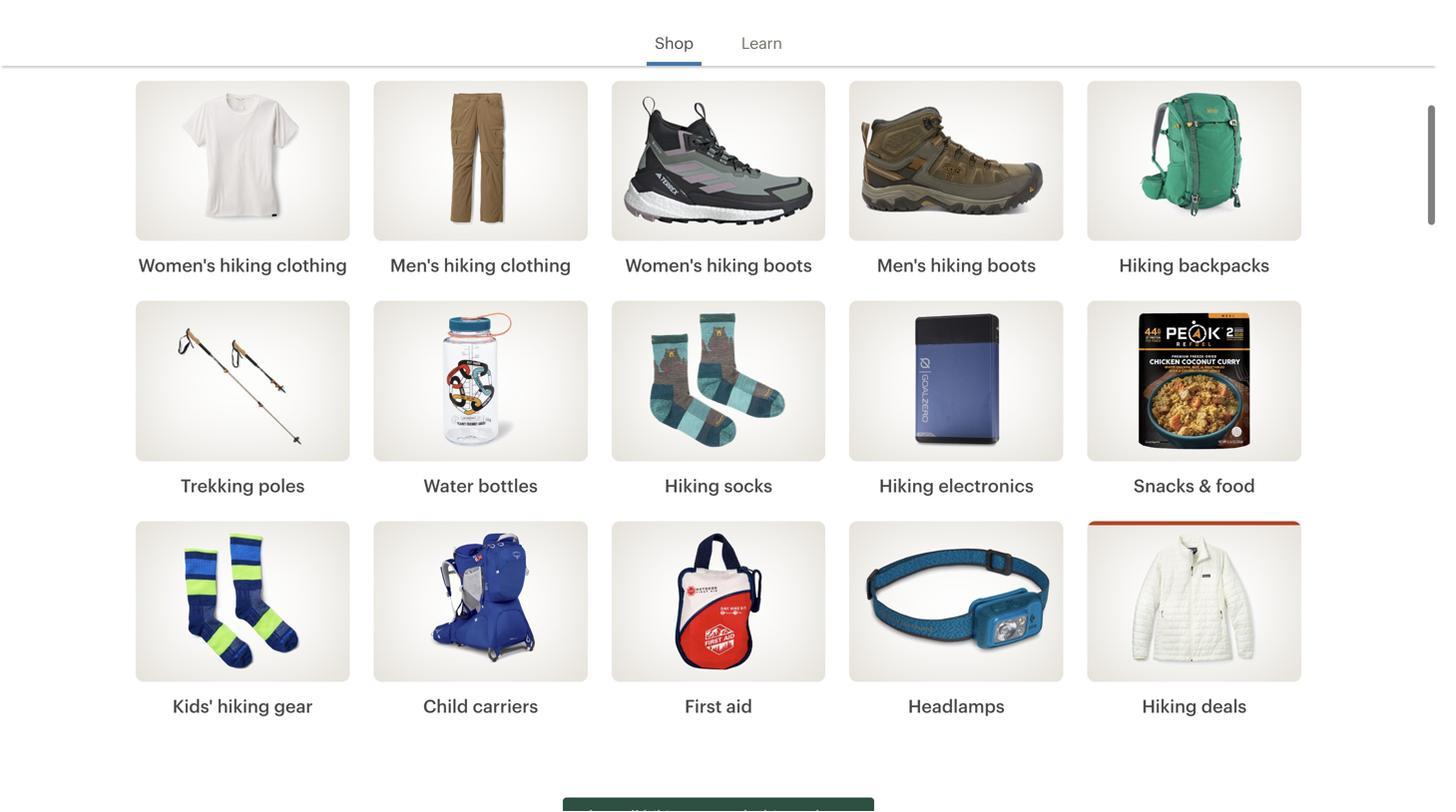 Task type: vqa. For each thing, say whether or not it's contained in the screenshot.
Women's hiking clothing
yes



Task type: describe. For each thing, give the bounding box(es) containing it.
men's for men's hiking clothing
[[390, 255, 439, 276]]

hiking deals
[[1142, 695, 1247, 716]]

socks
[[724, 475, 772, 496]]

women's for women's hiking clothing
[[138, 255, 215, 276]]

men's hiking clothing link
[[374, 253, 588, 277]]

kids' hiking gear link
[[136, 694, 350, 718]]

hiking backpacks
[[1119, 255, 1270, 276]]

first aid link
[[612, 694, 826, 718]]

hiking socks
[[665, 475, 772, 496]]

bottles
[[478, 475, 538, 496]]

hiking for hiking electronics
[[879, 475, 934, 496]]

hiking electronics
[[879, 475, 1034, 496]]

poles
[[258, 475, 305, 496]]

women's hiking clothing link
[[136, 253, 350, 277]]

shop link
[[655, 8, 693, 54]]

child carriers link
[[374, 694, 588, 718]]

trekking poles link
[[136, 474, 350, 497]]

hiking for hiking deals
[[1142, 695, 1197, 716]]

child carriers
[[423, 695, 538, 716]]

shop
[[655, 33, 693, 52]]

kids'
[[173, 695, 213, 716]]

first aid
[[685, 695, 752, 716]]

hiking for women's hiking clothing
[[220, 255, 272, 276]]

hiking electronics link
[[850, 474, 1064, 497]]

women's for women's hiking boots
[[625, 255, 702, 276]]

hiking socks link
[[612, 474, 826, 497]]

deals
[[1201, 695, 1247, 716]]

boots for women's hiking boots
[[763, 255, 812, 276]]

child
[[423, 695, 468, 716]]

hiking for men's hiking boots
[[931, 255, 983, 276]]

boots for men's hiking boots
[[987, 255, 1036, 276]]



Task type: locate. For each thing, give the bounding box(es) containing it.
food
[[1216, 475, 1255, 496]]

boots
[[763, 255, 812, 276], [987, 255, 1036, 276]]

men's hiking boots link
[[850, 253, 1064, 277]]

hiking for hiking backpacks
[[1119, 255, 1174, 276]]

hiking left socks
[[665, 475, 720, 496]]

men's for men's hiking boots
[[877, 255, 926, 276]]

men's hiking clothing
[[390, 255, 571, 276]]

0 horizontal spatial women's
[[138, 255, 215, 276]]

carriers
[[473, 695, 538, 716]]

2 clothing from the left
[[500, 255, 571, 276]]

learn link
[[741, 8, 782, 54]]

1 horizontal spatial women's
[[625, 255, 702, 276]]

clothing for women's hiking clothing
[[277, 255, 347, 276]]

1 men's from the left
[[390, 255, 439, 276]]

1 boots from the left
[[763, 255, 812, 276]]

2 boots from the left
[[987, 255, 1036, 276]]

water bottles link
[[374, 474, 588, 497]]

0 horizontal spatial boots
[[763, 255, 812, 276]]

aid
[[726, 695, 752, 716]]

water bottles
[[423, 475, 538, 496]]

1 horizontal spatial boots
[[987, 255, 1036, 276]]

snacks
[[1134, 475, 1194, 496]]

men's hiking boots
[[877, 255, 1036, 276]]

women's hiking clothing
[[138, 255, 347, 276]]

0 horizontal spatial men's
[[390, 255, 439, 276]]

clothing
[[277, 255, 347, 276], [500, 255, 571, 276]]

hiking left electronics
[[879, 475, 934, 496]]

hiking for kids' hiking gear
[[217, 695, 270, 716]]

hiking left the deals
[[1142, 695, 1197, 716]]

hiking
[[220, 255, 272, 276], [444, 255, 496, 276], [707, 255, 759, 276], [931, 255, 983, 276], [217, 695, 270, 716]]

water
[[423, 475, 474, 496]]

2 men's from the left
[[877, 255, 926, 276]]

backpacks
[[1179, 255, 1270, 276]]

hiking
[[1119, 255, 1174, 276], [665, 475, 720, 496], [879, 475, 934, 496], [1142, 695, 1197, 716]]

trekking
[[181, 475, 254, 496]]

women's hiking boots link
[[612, 253, 826, 277]]

snacks & food link
[[1087, 474, 1301, 497]]

headlamps
[[908, 695, 1005, 716]]

1 clothing from the left
[[277, 255, 347, 276]]

women's
[[138, 255, 215, 276], [625, 255, 702, 276]]

hiking deals link
[[1087, 694, 1301, 718]]

trekking poles
[[181, 475, 305, 496]]

0 horizontal spatial clothing
[[277, 255, 347, 276]]

hiking left backpacks
[[1119, 255, 1174, 276]]

headlamps link
[[850, 694, 1064, 718]]

2 women's from the left
[[625, 255, 702, 276]]

hiking for hiking socks
[[665, 475, 720, 496]]

first
[[685, 695, 722, 716]]

&
[[1199, 475, 1212, 496]]

gear
[[274, 695, 313, 716]]

snacks & food
[[1134, 475, 1255, 496]]

1 horizontal spatial clothing
[[500, 255, 571, 276]]

1 horizontal spatial men's
[[877, 255, 926, 276]]

1 women's from the left
[[138, 255, 215, 276]]

women's hiking boots
[[625, 255, 812, 276]]

hiking for men's hiking clothing
[[444, 255, 496, 276]]

clothing for men's hiking clothing
[[500, 255, 571, 276]]

hiking backpacks link
[[1087, 253, 1301, 277]]

learn
[[741, 33, 782, 52]]

kids' hiking gear
[[173, 695, 313, 716]]

electronics
[[939, 475, 1034, 496]]

men's
[[390, 255, 439, 276], [877, 255, 926, 276]]

hiking for women's hiking boots
[[707, 255, 759, 276]]



